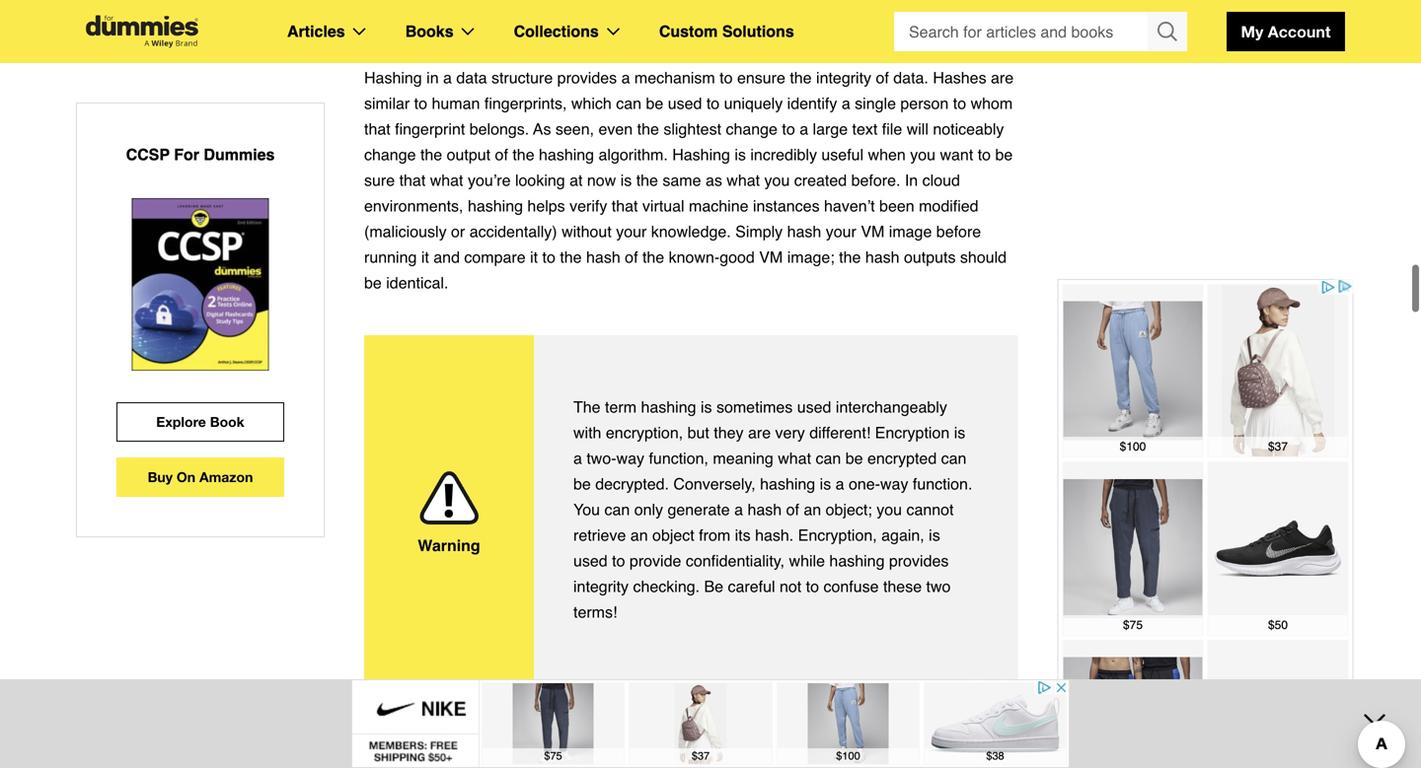 Task type: describe. For each thing, give the bounding box(es) containing it.
one-
[[849, 475, 880, 493]]

to up slightest
[[707, 94, 720, 113]]

for
[[174, 146, 199, 164]]

hash up image; at top
[[787, 223, 821, 241]]

2 it from the left
[[530, 248, 538, 266]]

of up single
[[876, 69, 889, 87]]

cannot
[[906, 501, 954, 519]]

0 horizontal spatial what
[[430, 171, 463, 190]]

running
[[364, 248, 417, 266]]

0 vertical spatial an
[[804, 501, 821, 519]]

as
[[706, 171, 722, 190]]

noticeably
[[933, 120, 1004, 138]]

be down mechanism
[[646, 94, 663, 113]]

careful
[[728, 578, 775, 596]]

open collections list image
[[607, 28, 620, 36]]

ensure
[[737, 69, 786, 87]]

in
[[905, 171, 918, 190]]

incredibly
[[750, 146, 817, 164]]

sha
[[710, 728, 742, 746]]

to right not
[[806, 578, 819, 596]]

Search for articles and books text field
[[894, 12, 1150, 51]]

created
[[794, 171, 847, 190]]

amazon
[[199, 469, 253, 486]]

whom
[[971, 94, 1013, 113]]

0 horizontal spatial vm
[[759, 248, 783, 266]]

integrity inside hashing in a data structure provides a mechanism to ensure the integrity of data. hashes are similar to human fingerprints, which can be used to uniquely identify a single person to whom that fingerprint belongs. as seen, even the slightest change to a large text file will noticeably change the output of the hashing algorithm. hashing is incredibly useful when you want to be sure that what you're looking at now is the same as what you created before. in cloud environments, hashing helps verify that virtual machine instances haven't been modified (maliciously or accidentally) without your knowledge. simply hash your vm image before running it and compare it to the hash of the known-good vm image; the hash outputs should be identical.
[[816, 69, 872, 87]]

generate
[[668, 501, 730, 519]]

hashing down you're
[[468, 197, 523, 215]]

used inside hashing in a data structure provides a mechanism to ensure the integrity of data. hashes are similar to human fingerprints, which can be used to uniquely identify a single person to whom that fingerprint belongs. as seen, even the slightest change to a large text file will noticeably change the output of the hashing algorithm. hashing is incredibly useful when you want to be sure that what you're looking at now is the same as what you created before. in cloud environments, hashing helps verify that virtual machine instances haven't been modified (maliciously or accidentally) without your knowledge. simply hash your vm image before running it and compare it to the hash of the known-good vm image; the hash outputs should be identical.
[[668, 94, 702, 113]]

the down algorithm)
[[879, 754, 901, 769]]

is down cannot
[[929, 527, 940, 545]]

interchangeably
[[836, 398, 947, 417]]

conversely,
[[674, 475, 756, 493]]

ccsp for dummies
[[126, 146, 275, 164]]

a right in
[[443, 69, 452, 87]]

account
[[1268, 22, 1331, 41]]

several hashing algorithms are available, but the sha (secure hash algorithm) family of algorithms are amongst the most popular. specific algorithms are outside the scope of thi
[[364, 728, 994, 769]]

term
[[605, 398, 637, 417]]

be down noticeably
[[995, 146, 1013, 164]]

on
[[177, 469, 196, 486]]

confuse
[[824, 578, 879, 596]]

(secure
[[746, 728, 801, 746]]

2 your from the left
[[826, 223, 857, 241]]

fingerprints,
[[484, 94, 567, 113]]

1 horizontal spatial algorithms
[[482, 728, 555, 746]]

instances
[[753, 197, 820, 215]]

0 vertical spatial that
[[364, 120, 391, 138]]

useful
[[822, 146, 864, 164]]

the
[[573, 398, 601, 417]]

integrity inside the term hashing is sometimes used interchangeably with encryption, but they are very different! encryption is a two-way function, meaning what can be encrypted can be decrypted. conversely, hashing is a one-way function. you can only generate a hash of an object; you cannot retrieve an object from its hash. encryption, again, is used to provide confidentiality, while hashing provides integrity checking. be careful not to confuse these two terms!
[[573, 578, 629, 596]]

uniquely
[[724, 94, 783, 113]]

logo image
[[76, 15, 208, 48]]

good
[[720, 248, 755, 266]]

encrypted
[[868, 450, 937, 468]]

of right family
[[968, 728, 981, 746]]

machine
[[689, 197, 749, 215]]

hashing up confuse at the bottom of page
[[829, 552, 885, 570]]

function.
[[913, 475, 973, 493]]

accidentally)
[[469, 223, 557, 241]]

are down "hash"
[[796, 754, 819, 769]]

1 it from the left
[[421, 248, 429, 266]]

0 horizontal spatial you
[[764, 171, 790, 190]]

but inside "several hashing algorithms are available, but the sha (secure hash algorithm) family of algorithms are amongst the most popular. specific algorithms are outside the scope of thi"
[[657, 728, 679, 746]]

hashing down "meaning"
[[760, 475, 815, 493]]

known-
[[669, 248, 720, 266]]

and
[[434, 248, 460, 266]]

hashing in a data structure provides a mechanism to ensure the integrity of data. hashes are similar to human fingerprints, which can be used to uniquely identify a single person to whom that fingerprint belongs. as seen, even the slightest change to a large text file will noticeably change the output of the hashing algorithm. hashing is incredibly useful when you want to be sure that what you're looking at now is the same as what you created before. in cloud environments, hashing helps verify that virtual machine instances haven't been modified (maliciously or accidentally) without your knowledge. simply hash your vm image before running it and compare it to the hash of the known-good vm image; the hash outputs should be identical.
[[364, 69, 1014, 292]]

you inside the term hashing is sometimes used interchangeably with encryption, but they are very different! encryption is a two-way function, meaning what can be encrypted can be decrypted. conversely, hashing is a one-way function. you can only generate a hash of an object; you cannot retrieve an object from its hash. encryption, again, is used to provide confidentiality, while hashing provides integrity checking. be careful not to confuse these two terms!
[[877, 501, 902, 519]]

be up one-
[[846, 450, 863, 468]]

its
[[735, 527, 751, 545]]

hash.
[[755, 527, 794, 545]]

to down the retrieve
[[612, 552, 625, 570]]

structure
[[491, 69, 553, 87]]

1 horizontal spatial what
[[727, 171, 760, 190]]

mechanism
[[635, 69, 715, 87]]

articles
[[287, 22, 345, 40]]

hashing up encryption,
[[641, 398, 696, 417]]

of down family
[[951, 754, 965, 769]]

data
[[456, 69, 487, 87]]

scope
[[905, 754, 947, 769]]

are inside hashing in a data structure provides a mechanism to ensure the integrity of data. hashes are similar to human fingerprints, which can be used to uniquely identify a single person to whom that fingerprint belongs. as seen, even the slightest change to a large text file will noticeably change the output of the hashing algorithm. hashing is incredibly useful when you want to be sure that what you're looking at now is the same as what you created before. in cloud environments, hashing helps verify that virtual machine instances haven't been modified (maliciously or accidentally) without your knowledge. simply hash your vm image before running it and compare it to the hash of the known-good vm image; the hash outputs should be identical.
[[991, 69, 1014, 87]]

is left sometimes
[[701, 398, 712, 417]]

provides inside hashing in a data structure provides a mechanism to ensure the integrity of data. hashes are similar to human fingerprints, which can be used to uniquely identify a single person to whom that fingerprint belongs. as seen, even the slightest change to a large text file will noticeably change the output of the hashing algorithm. hashing is incredibly useful when you want to be sure that what you're looking at now is the same as what you created before. in cloud environments, hashing helps verify that virtual machine instances haven't been modified (maliciously or accidentally) without your knowledge. simply hash your vm image before running it and compare it to the hash of the known-good vm image; the hash outputs should be identical.
[[557, 69, 617, 87]]

been
[[879, 197, 915, 215]]

even
[[599, 120, 633, 138]]

hash down without
[[586, 248, 621, 266]]

terms!
[[573, 604, 617, 622]]

image;
[[787, 248, 835, 266]]

my
[[1241, 22, 1264, 41]]

knowledge.
[[651, 223, 731, 241]]

family
[[922, 728, 964, 746]]

open book categories image
[[462, 28, 474, 36]]

outputs
[[904, 248, 956, 266]]

be up you
[[573, 475, 591, 493]]

is right "now"
[[621, 171, 632, 190]]

algorithm)
[[847, 728, 918, 746]]

decrypted.
[[595, 475, 669, 493]]

hash inside the term hashing is sometimes used interchangeably with encryption, but they are very different! encryption is a two-way function, meaning what can be encrypted can be decrypted. conversely, hashing is a one-way function. you can only generate a hash of an object; you cannot retrieve an object from its hash. encryption, again, is used to provide confidentiality, while hashing provides integrity checking. be careful not to confuse these two terms!
[[748, 501, 782, 519]]

sometimes
[[717, 398, 793, 417]]

the left most
[[534, 754, 556, 769]]

1 vertical spatial used
[[797, 398, 831, 417]]

1 horizontal spatial hashing
[[672, 146, 730, 164]]

text
[[852, 120, 878, 138]]

only
[[634, 501, 663, 519]]

file
[[882, 120, 902, 138]]

encryption,
[[606, 424, 683, 442]]

0 vertical spatial hashing
[[364, 69, 422, 87]]

the up looking
[[513, 146, 535, 164]]

provides inside the term hashing is sometimes used interchangeably with encryption, but they are very different! encryption is a two-way function, meaning what can be encrypted can be decrypted. conversely, hashing is a one-way function. you can only generate a hash of an object; you cannot retrieve an object from its hash. encryption, again, is used to provide confidentiality, while hashing provides integrity checking. be careful not to confuse these two terms!
[[889, 552, 949, 570]]

the down algorithm.
[[636, 171, 658, 190]]

to up the incredibly
[[782, 120, 795, 138]]

open article categories image
[[353, 28, 366, 36]]

before
[[936, 223, 981, 241]]

to down hashes
[[953, 94, 966, 113]]

without
[[562, 223, 612, 241]]

1 your from the left
[[616, 223, 647, 241]]

is up object;
[[820, 475, 831, 493]]

hash down image
[[865, 248, 900, 266]]

can down decrypted.
[[604, 501, 630, 519]]

my account
[[1241, 22, 1331, 41]]

encryption,
[[798, 527, 877, 545]]

looking
[[515, 171, 565, 190]]

explore book link
[[116, 403, 284, 442]]

custom solutions
[[659, 22, 794, 40]]

be
[[704, 578, 724, 596]]



Task type: locate. For each thing, give the bounding box(es) containing it.
1 horizontal spatial it
[[530, 248, 538, 266]]

cloud
[[922, 171, 960, 190]]

0 vertical spatial used
[[668, 94, 702, 113]]

close this dialog image
[[1392, 689, 1411, 708]]

1 vertical spatial provides
[[889, 552, 949, 570]]

0 horizontal spatial integrity
[[573, 578, 629, 596]]

encryption
[[875, 424, 950, 442]]

hash up hash.
[[748, 501, 782, 519]]

1 vertical spatial you
[[764, 171, 790, 190]]

in
[[427, 69, 439, 87]]

hashing down slightest
[[672, 146, 730, 164]]

similar
[[364, 94, 410, 113]]

0 horizontal spatial provides
[[557, 69, 617, 87]]

0 horizontal spatial used
[[573, 552, 608, 570]]

haven't
[[824, 197, 875, 215]]

but inside the term hashing is sometimes used interchangeably with encryption, but they are very different! encryption is a two-way function, meaning what can be encrypted can be decrypted. conversely, hashing is a one-way function. you can only generate a hash of an object; you cannot retrieve an object from its hash. encryption, again, is used to provide confidentiality, while hashing provides integrity checking. be careful not to confuse these two terms!
[[688, 424, 709, 442]]

can up function.
[[941, 450, 967, 468]]

single
[[855, 94, 896, 113]]

1 horizontal spatial change
[[726, 120, 778, 138]]

two-
[[587, 450, 616, 468]]

the term hashing is sometimes used interchangeably with encryption, but they are very different! encryption is a two-way function, meaning what can be encrypted can be decrypted. conversely, hashing is a one-way function. you can only generate a hash of an object; you cannot retrieve an object from its hash. encryption, again, is used to provide confidentiality, while hashing provides integrity checking. be careful not to confuse these two terms!
[[573, 398, 973, 622]]

solutions
[[722, 22, 794, 40]]

when
[[868, 146, 906, 164]]

1 vertical spatial vm
[[759, 248, 783, 266]]

will
[[907, 120, 929, 138]]

explore book
[[156, 414, 244, 430]]

change down uniquely
[[726, 120, 778, 138]]

the down without
[[560, 248, 582, 266]]

simply
[[735, 223, 783, 241]]

seen,
[[556, 120, 594, 138]]

the left known-
[[642, 248, 664, 266]]

of inside the term hashing is sometimes used interchangeably with encryption, but they are very different! encryption is a two-way function, meaning what can be encrypted can be decrypted. conversely, hashing is a one-way function. you can only generate a hash of an object; you cannot retrieve an object from its hash. encryption, again, is used to provide confidentiality, while hashing provides integrity checking. be careful not to confuse these two terms!
[[786, 501, 799, 519]]

0 horizontal spatial algorithms
[[364, 754, 437, 769]]

are left amongst
[[441, 754, 464, 769]]

function,
[[649, 450, 709, 468]]

to up fingerprint
[[414, 94, 427, 113]]

you
[[573, 501, 600, 519]]

helps
[[527, 197, 565, 215]]

0 vertical spatial you
[[910, 146, 936, 164]]

2 vertical spatial you
[[877, 501, 902, 519]]

hash
[[806, 728, 843, 746]]

hash
[[787, 223, 821, 241], [586, 248, 621, 266], [865, 248, 900, 266], [748, 501, 782, 519]]

algorithms
[[482, 728, 555, 746], [364, 754, 437, 769], [719, 754, 792, 769]]

of up hash.
[[786, 501, 799, 519]]

you up again,
[[877, 501, 902, 519]]

it down accidentally)
[[530, 248, 538, 266]]

hashing
[[539, 146, 594, 164], [468, 197, 523, 215], [641, 398, 696, 417], [760, 475, 815, 493], [829, 552, 885, 570], [422, 728, 477, 746]]

used
[[668, 94, 702, 113], [797, 398, 831, 417], [573, 552, 608, 570]]

used up very
[[797, 398, 831, 417]]

slightest
[[664, 120, 721, 138]]

way up decrypted.
[[616, 450, 645, 468]]

1 vertical spatial hashing
[[672, 146, 730, 164]]

which
[[571, 94, 612, 113]]

to left ensure
[[720, 69, 733, 87]]

the up algorithm.
[[637, 120, 659, 138]]

an down only
[[630, 527, 648, 545]]

my account link
[[1227, 12, 1345, 51]]

1 horizontal spatial but
[[688, 424, 709, 442]]

1 vertical spatial integrity
[[573, 578, 629, 596]]

hashing down seen,
[[539, 146, 594, 164]]

belongs.
[[470, 120, 529, 138]]

0 vertical spatial change
[[726, 120, 778, 138]]

hashing up amongst
[[422, 728, 477, 746]]

1 horizontal spatial way
[[880, 475, 908, 493]]

a left mechanism
[[621, 69, 630, 87]]

custom solutions link
[[659, 19, 794, 44]]

used up slightest
[[668, 94, 702, 113]]

virtual
[[642, 197, 685, 215]]

1 horizontal spatial you
[[877, 501, 902, 519]]

a left one-
[[836, 475, 844, 493]]

2 horizontal spatial what
[[778, 450, 811, 468]]

most
[[560, 754, 594, 769]]

book
[[210, 414, 244, 430]]

that up environments,
[[399, 171, 426, 190]]

these
[[883, 578, 922, 596]]

should
[[960, 248, 1007, 266]]

2 vertical spatial used
[[573, 552, 608, 570]]

to right want
[[978, 146, 991, 164]]

1 vertical spatial way
[[880, 475, 908, 493]]

vm
[[861, 223, 885, 241], [759, 248, 783, 266]]

several
[[364, 728, 418, 746]]

popular.
[[599, 754, 655, 769]]

an up 'encryption,'
[[804, 501, 821, 519]]

0 horizontal spatial but
[[657, 728, 679, 746]]

1 horizontal spatial vm
[[861, 223, 885, 241]]

of down belongs. on the top of page
[[495, 146, 508, 164]]

are down sometimes
[[748, 424, 771, 442]]

hashes
[[933, 69, 987, 87]]

your down virtual
[[616, 223, 647, 241]]

2 horizontal spatial you
[[910, 146, 936, 164]]

0 horizontal spatial that
[[364, 120, 391, 138]]

1 vertical spatial that
[[399, 171, 426, 190]]

your down haven't
[[826, 223, 857, 241]]

a left large
[[800, 120, 808, 138]]

hashing inside "several hashing algorithms are available, but the sha (secure hash algorithm) family of algorithms are amongst the most popular. specific algorithms are outside the scope of thi"
[[422, 728, 477, 746]]

books
[[405, 22, 454, 40]]

algorithms down (secure
[[719, 754, 792, 769]]

what
[[430, 171, 463, 190], [727, 171, 760, 190], [778, 450, 811, 468]]

algorithms up amongst
[[482, 728, 555, 746]]

they
[[714, 424, 744, 442]]

verify
[[570, 197, 607, 215]]

2 vertical spatial that
[[612, 197, 638, 215]]

vm down simply
[[759, 248, 783, 266]]

1 vertical spatial but
[[657, 728, 679, 746]]

amongst
[[469, 754, 529, 769]]

is left the incredibly
[[735, 146, 746, 164]]

is right 'encryption'
[[954, 424, 966, 442]]

but up "specific" at the bottom
[[657, 728, 679, 746]]

are inside the term hashing is sometimes used interchangeably with encryption, but they are very different! encryption is a two-way function, meaning what can be encrypted can be decrypted. conversely, hashing is a one-way function. you can only generate a hash of an object; you cannot retrieve an object from its hash. encryption, again, is used to provide confidentiality, while hashing provides integrity checking. be careful not to confuse these two terms!
[[748, 424, 771, 442]]

but left they
[[688, 424, 709, 442]]

way down encrypted
[[880, 475, 908, 493]]

0 vertical spatial vm
[[861, 223, 885, 241]]

the up identify
[[790, 69, 812, 87]]

a
[[443, 69, 452, 87], [621, 69, 630, 87], [842, 94, 850, 113], [800, 120, 808, 138], [573, 450, 582, 468], [836, 475, 844, 493], [734, 501, 743, 519]]

hashing up "similar"
[[364, 69, 422, 87]]

same
[[663, 171, 701, 190]]

what right as
[[727, 171, 760, 190]]

ccsp
[[126, 146, 170, 164]]

modified
[[919, 197, 979, 215]]

can up even
[[616, 94, 642, 113]]

object;
[[826, 501, 872, 519]]

0 horizontal spatial way
[[616, 450, 645, 468]]

0 horizontal spatial your
[[616, 223, 647, 241]]

an
[[804, 501, 821, 519], [630, 527, 648, 545]]

person
[[901, 94, 949, 113]]

advertisement element
[[1058, 279, 1354, 769], [351, 680, 1070, 769]]

integrity up identify
[[816, 69, 872, 87]]

2 horizontal spatial that
[[612, 197, 638, 215]]

0 horizontal spatial it
[[421, 248, 429, 266]]

buy on amazon link
[[116, 458, 284, 497]]

fingerprint
[[395, 120, 465, 138]]

1 horizontal spatial your
[[826, 223, 857, 241]]

not
[[780, 578, 802, 596]]

buy on amazon
[[148, 469, 253, 486]]

are
[[991, 69, 1014, 87], [748, 424, 771, 442], [559, 728, 582, 746], [441, 754, 464, 769], [796, 754, 819, 769]]

what inside the term hashing is sometimes used interchangeably with encryption, but they are very different! encryption is a two-way function, meaning what can be encrypted can be decrypted. conversely, hashing is a one-way function. you can only generate a hash of an object; you cannot retrieve an object from its hash. encryption, again, is used to provide confidentiality, while hashing provides integrity checking. be careful not to confuse these two terms!
[[778, 450, 811, 468]]

explore
[[156, 414, 206, 430]]

group
[[894, 12, 1187, 51]]

of left known-
[[625, 248, 638, 266]]

or
[[451, 223, 465, 241]]

that down "similar"
[[364, 120, 391, 138]]

1 vertical spatial an
[[630, 527, 648, 545]]

again,
[[882, 527, 925, 545]]

you
[[910, 146, 936, 164], [764, 171, 790, 190], [877, 501, 902, 519]]

book image image
[[132, 198, 269, 371]]

provides up the which
[[557, 69, 617, 87]]

identify
[[787, 94, 837, 113]]

0 vertical spatial provides
[[557, 69, 617, 87]]

algorithms down several
[[364, 754, 437, 769]]

the right image; at top
[[839, 248, 861, 266]]

a left "two-"
[[573, 450, 582, 468]]

that
[[364, 120, 391, 138], [399, 171, 426, 190], [612, 197, 638, 215]]

1 horizontal spatial provides
[[889, 552, 949, 570]]

2 horizontal spatial algorithms
[[719, 754, 792, 769]]

the down fingerprint
[[420, 146, 442, 164]]

0 horizontal spatial an
[[630, 527, 648, 545]]

0 horizontal spatial change
[[364, 146, 416, 164]]

1 horizontal spatial used
[[668, 94, 702, 113]]

to
[[720, 69, 733, 87], [414, 94, 427, 113], [707, 94, 720, 113], [953, 94, 966, 113], [782, 120, 795, 138], [978, 146, 991, 164], [542, 248, 556, 266], [612, 552, 625, 570], [806, 578, 819, 596]]

dummies
[[204, 146, 275, 164]]

you down will
[[910, 146, 936, 164]]

the up "specific" at the bottom
[[684, 728, 706, 746]]

a left single
[[842, 94, 850, 113]]

you down the incredibly
[[764, 171, 790, 190]]

as
[[533, 120, 551, 138]]

a up its
[[734, 501, 743, 519]]

0 vertical spatial but
[[688, 424, 709, 442]]

1 horizontal spatial integrity
[[816, 69, 872, 87]]

that down "now"
[[612, 197, 638, 215]]

(maliciously
[[364, 223, 447, 241]]

provide
[[630, 552, 681, 570]]

be down running
[[364, 274, 382, 292]]

are up the whom
[[991, 69, 1014, 87]]

now
[[587, 171, 616, 190]]

to down accidentally)
[[542, 248, 556, 266]]

buy
[[148, 469, 173, 486]]

2 horizontal spatial used
[[797, 398, 831, 417]]

data.
[[893, 69, 929, 87]]

vm down haven't
[[861, 223, 885, 241]]

what down output
[[430, 171, 463, 190]]

what down very
[[778, 450, 811, 468]]

large
[[813, 120, 848, 138]]

retrieve
[[573, 527, 626, 545]]

can down different!
[[816, 450, 841, 468]]

change up sure
[[364, 146, 416, 164]]

change
[[726, 120, 778, 138], [364, 146, 416, 164]]

are up most
[[559, 728, 582, 746]]

collections
[[514, 22, 599, 40]]

0 vertical spatial way
[[616, 450, 645, 468]]

provides down again,
[[889, 552, 949, 570]]

can inside hashing in a data structure provides a mechanism to ensure the integrity of data. hashes are similar to human fingerprints, which can be used to uniquely identify a single person to whom that fingerprint belongs. as seen, even the slightest change to a large text file will noticeably change the output of the hashing algorithm. hashing is incredibly useful when you want to be sure that what you're looking at now is the same as what you created before. in cloud environments, hashing helps verify that virtual machine instances haven't been modified (maliciously or accidentally) without your knowledge. simply hash your vm image before running it and compare it to the hash of the known-good vm image; the hash outputs should be identical.
[[616, 94, 642, 113]]

compare
[[464, 248, 526, 266]]

0 horizontal spatial hashing
[[364, 69, 422, 87]]

integrity up terms!
[[573, 578, 629, 596]]

0 vertical spatial integrity
[[816, 69, 872, 87]]

custom
[[659, 22, 718, 40]]

with
[[573, 424, 602, 442]]

1 horizontal spatial an
[[804, 501, 821, 519]]

it left and
[[421, 248, 429, 266]]

used down the retrieve
[[573, 552, 608, 570]]

output
[[447, 146, 491, 164]]

before.
[[851, 171, 901, 190]]

identical.
[[386, 274, 448, 292]]

1 vertical spatial change
[[364, 146, 416, 164]]

1 horizontal spatial that
[[399, 171, 426, 190]]



Task type: vqa. For each thing, say whether or not it's contained in the screenshot.
bottommost photo
no



